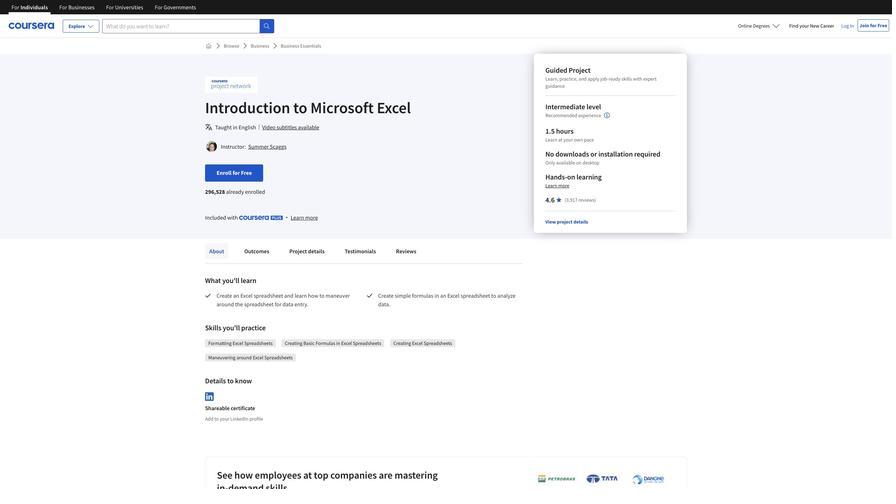 Task type: locate. For each thing, give the bounding box(es) containing it.
at for your
[[558, 137, 563, 143]]

business right browse link at the left top of the page
[[251, 43, 269, 49]]

more right •
[[305, 214, 318, 221]]

0 vertical spatial more
[[558, 183, 569, 189]]

0 vertical spatial at
[[558, 137, 563, 143]]

enrolled
[[245, 188, 265, 195]]

more
[[558, 183, 569, 189], [305, 214, 318, 221]]

2 horizontal spatial for
[[870, 22, 877, 29]]

details
[[574, 219, 588, 225], [308, 248, 325, 255]]

instructor:
[[221, 143, 246, 150]]

free up enrolled
[[241, 169, 252, 176]]

view project details link
[[546, 219, 588, 225]]

at inside see how employees at top companies are mastering in-demand skills
[[303, 469, 312, 482]]

learn more link down hands-
[[546, 183, 569, 189]]

you'll for what
[[222, 276, 239, 285]]

learn up entry.
[[295, 292, 307, 299]]

already
[[226, 188, 244, 195]]

around
[[217, 301, 234, 308], [237, 355, 252, 361]]

project
[[569, 66, 591, 75], [289, 248, 307, 255]]

0 horizontal spatial and
[[284, 292, 293, 299]]

for for join
[[870, 22, 877, 29]]

enroll for free
[[217, 169, 252, 176]]

1 horizontal spatial creating
[[393, 340, 411, 347]]

0 horizontal spatial project
[[289, 248, 307, 255]]

0 vertical spatial skills
[[622, 76, 632, 82]]

on
[[576, 160, 582, 166], [567, 172, 575, 181]]

0 vertical spatial learn
[[546, 137, 557, 143]]

more down hands-
[[558, 183, 569, 189]]

your inside find your new career link
[[800, 23, 809, 29]]

and inside the guided project learn, practice, and apply job-ready skills with expert guidance
[[579, 76, 587, 82]]

2 business from the left
[[281, 43, 299, 49]]

you'll for skills
[[223, 323, 240, 332]]

0 vertical spatial for
[[870, 22, 877, 29]]

for for enroll
[[233, 169, 240, 176]]

companies
[[330, 469, 377, 482]]

learn down hands-
[[546, 183, 557, 189]]

for inside join for free link
[[870, 22, 877, 29]]

skills
[[622, 76, 632, 82], [266, 482, 288, 489]]

free
[[878, 22, 887, 29], [241, 169, 252, 176]]

for inside the 'enroll for free' button
[[233, 169, 240, 176]]

mastering
[[395, 469, 438, 482]]

0 horizontal spatial skills
[[266, 482, 288, 489]]

1 horizontal spatial more
[[558, 183, 569, 189]]

for for universities
[[106, 4, 114, 11]]

formulas
[[316, 340, 335, 347]]

more inside hands-on learning learn more
[[558, 183, 569, 189]]

0 horizontal spatial business
[[251, 43, 269, 49]]

0 vertical spatial around
[[217, 301, 234, 308]]

see how employees at top companies are mastering in-demand skills
[[217, 469, 438, 489]]

certificate
[[231, 405, 255, 412]]

1 vertical spatial how
[[234, 469, 253, 482]]

summer scaggs link
[[248, 143, 287, 150]]

1 vertical spatial available
[[556, 160, 575, 166]]

top
[[314, 469, 328, 482]]

apply
[[588, 76, 599, 82]]

how right see
[[234, 469, 253, 482]]

0 horizontal spatial how
[[234, 469, 253, 482]]

1 creating from the left
[[285, 340, 302, 347]]

for inside create an excel spreadsheet and learn how to maneuver around the spreadsheet for data entry.
[[275, 301, 281, 308]]

0 horizontal spatial learn
[[241, 276, 256, 285]]

banner navigation
[[6, 0, 202, 14]]

skills right ready
[[622, 76, 632, 82]]

1 horizontal spatial your
[[564, 137, 573, 143]]

0 horizontal spatial available
[[298, 124, 319, 131]]

at
[[558, 137, 563, 143], [303, 469, 312, 482]]

spreadsheet right the
[[244, 301, 274, 308]]

project up practice,
[[569, 66, 591, 75]]

1 vertical spatial learn
[[546, 183, 557, 189]]

in right the formulas
[[336, 340, 340, 347]]

for right "join"
[[870, 22, 877, 29]]

details inside project details link
[[308, 248, 325, 255]]

spreadsheet
[[254, 292, 283, 299], [461, 292, 490, 299], [244, 301, 274, 308]]

with
[[633, 76, 642, 82], [227, 214, 238, 221]]

formatting excel spreadsheets link
[[208, 340, 273, 347]]

0 horizontal spatial for
[[233, 169, 240, 176]]

1 for from the left
[[11, 4, 19, 11]]

employees
[[255, 469, 301, 482]]

your down "hours"
[[564, 137, 573, 143]]

learn
[[241, 276, 256, 285], [295, 292, 307, 299]]

learn more link right •
[[291, 213, 318, 222]]

for left governments
[[155, 4, 163, 11]]

learning
[[577, 172, 602, 181]]

level
[[587, 102, 601, 111]]

(3,917 reviews)
[[565, 197, 596, 203]]

1 vertical spatial around
[[237, 355, 252, 361]]

3 for from the left
[[106, 4, 114, 11]]

1 horizontal spatial skills
[[622, 76, 632, 82]]

hands-
[[546, 172, 567, 181]]

for
[[11, 4, 19, 11], [59, 4, 67, 11], [106, 4, 114, 11], [155, 4, 163, 11]]

to left analyze
[[491, 292, 496, 299]]

hands-on learning learn more
[[546, 172, 602, 189]]

on inside no downloads or installation required only available on desktop
[[576, 160, 582, 166]]

to for add to your linkedin profile
[[214, 416, 219, 422]]

1 vertical spatial details
[[308, 248, 325, 255]]

skills inside the guided project learn, practice, and apply job-ready skills with expert guidance
[[622, 76, 632, 82]]

maneuvering
[[208, 355, 236, 361]]

for left data
[[275, 301, 281, 308]]

2 horizontal spatial in
[[435, 292, 439, 299]]

creating
[[285, 340, 302, 347], [393, 340, 411, 347]]

0 horizontal spatial at
[[303, 469, 312, 482]]

1 vertical spatial on
[[567, 172, 575, 181]]

and
[[579, 76, 587, 82], [284, 292, 293, 299]]

for left businesses
[[59, 4, 67, 11]]

0 horizontal spatial with
[[227, 214, 238, 221]]

for for businesses
[[59, 4, 67, 11]]

view
[[546, 219, 556, 225]]

the
[[235, 301, 243, 308]]

0 horizontal spatial an
[[233, 292, 239, 299]]

1 horizontal spatial learn
[[295, 292, 307, 299]]

around down formatting excel spreadsheets
[[237, 355, 252, 361]]

business
[[251, 43, 269, 49], [281, 43, 299, 49]]

join for free
[[860, 22, 887, 29]]

project down '• learn more'
[[289, 248, 307, 255]]

you'll right the what
[[222, 276, 239, 285]]

creating for creating excel spreadsheets
[[393, 340, 411, 347]]

1 vertical spatial project
[[289, 248, 307, 255]]

how inside create an excel spreadsheet and learn how to maneuver around the spreadsheet for data entry.
[[308, 292, 318, 299]]

None search field
[[102, 19, 274, 33]]

1 vertical spatial in
[[435, 292, 439, 299]]

1 horizontal spatial project
[[569, 66, 591, 75]]

create inside create an excel spreadsheet and learn how to maneuver around the spreadsheet for data entry.
[[217, 292, 232, 299]]

spreadsheets
[[244, 340, 273, 347], [353, 340, 381, 347], [424, 340, 452, 347], [264, 355, 293, 361]]

1 horizontal spatial with
[[633, 76, 642, 82]]

an right formulas
[[440, 292, 446, 299]]

1 vertical spatial your
[[564, 137, 573, 143]]

0 horizontal spatial learn more link
[[291, 213, 318, 222]]

2 creating from the left
[[393, 340, 411, 347]]

taught in english
[[215, 124, 256, 131]]

0 vertical spatial you'll
[[222, 276, 239, 285]]

maneuver
[[326, 292, 350, 299]]

individuals
[[20, 4, 48, 11]]

0 vertical spatial learn more link
[[546, 183, 569, 189]]

recommended experience
[[546, 112, 601, 119]]

1 an from the left
[[233, 292, 239, 299]]

summer
[[248, 143, 269, 150]]

maneuvering around excel spreadsheets link
[[208, 354, 293, 361]]

1 vertical spatial learn
[[295, 292, 307, 299]]

learn,
[[546, 76, 559, 82]]

create simple formulas in an excel spreadsheet to analyze data.
[[378, 292, 517, 308]]

basic
[[303, 340, 315, 347]]

to up video subtitles available button
[[293, 98, 307, 118]]

0 vertical spatial project
[[569, 66, 591, 75]]

an up the
[[233, 292, 239, 299]]

your inside 1.5 hours learn at your own pace
[[564, 137, 573, 143]]

project inside the guided project learn, practice, and apply job-ready skills with expert guidance
[[569, 66, 591, 75]]

0 vertical spatial your
[[800, 23, 809, 29]]

your down shareable certificate
[[220, 416, 229, 422]]

0 horizontal spatial in
[[233, 124, 237, 131]]

2 create from the left
[[378, 292, 394, 299]]

1 horizontal spatial create
[[378, 292, 394, 299]]

(3,917
[[565, 197, 578, 203]]

skills you'll practice
[[205, 323, 266, 332]]

demand
[[228, 482, 264, 489]]

on left the learning
[[567, 172, 575, 181]]

0 vertical spatial details
[[574, 219, 588, 225]]

summer scaggs image
[[206, 141, 217, 152]]

1 vertical spatial free
[[241, 169, 252, 176]]

how
[[308, 292, 318, 299], [234, 469, 253, 482]]

learn down 1.5
[[546, 137, 557, 143]]

intermediate
[[546, 102, 585, 111]]

1 vertical spatial more
[[305, 214, 318, 221]]

for left universities
[[106, 4, 114, 11]]

at inside 1.5 hours learn at your own pace
[[558, 137, 563, 143]]

spreadsheet left analyze
[[461, 292, 490, 299]]

1 horizontal spatial how
[[308, 292, 318, 299]]

1 create from the left
[[217, 292, 232, 299]]

2 vertical spatial in
[[336, 340, 340, 347]]

1 horizontal spatial in
[[336, 340, 340, 347]]

to right add
[[214, 416, 219, 422]]

free right "join"
[[878, 22, 887, 29]]

1 horizontal spatial at
[[558, 137, 563, 143]]

2 an from the left
[[440, 292, 446, 299]]

explore
[[68, 23, 85, 29]]

spreadsheet inside create simple formulas in an excel spreadsheet to analyze data.
[[461, 292, 490, 299]]

1 vertical spatial you'll
[[223, 323, 240, 332]]

what
[[205, 276, 221, 285]]

in right formulas
[[435, 292, 439, 299]]

for left individuals
[[11, 4, 19, 11]]

2 for from the left
[[59, 4, 67, 11]]

0 vertical spatial on
[[576, 160, 582, 166]]

explore button
[[63, 20, 99, 33]]

to left know
[[227, 377, 234, 385]]

how up entry.
[[308, 292, 318, 299]]

0 horizontal spatial around
[[217, 301, 234, 308]]

what you'll learn
[[205, 276, 256, 285]]

your
[[800, 23, 809, 29], [564, 137, 573, 143], [220, 416, 229, 422]]

in inside create simple formulas in an excel spreadsheet to analyze data.
[[435, 292, 439, 299]]

businesses
[[68, 4, 95, 11]]

project details link
[[285, 243, 329, 259]]

skills inside see how employees at top companies are mastering in-demand skills
[[266, 482, 288, 489]]

to for introduction to microsoft excel
[[293, 98, 307, 118]]

at down "hours"
[[558, 137, 563, 143]]

1 vertical spatial and
[[284, 292, 293, 299]]

for for individuals
[[11, 4, 19, 11]]

find
[[789, 23, 799, 29]]

1 horizontal spatial around
[[237, 355, 252, 361]]

for
[[870, 22, 877, 29], [233, 169, 240, 176], [275, 301, 281, 308]]

details to know
[[205, 377, 252, 385]]

your right find
[[800, 23, 809, 29]]

available down introduction to microsoft excel
[[298, 124, 319, 131]]

testimonials
[[345, 248, 376, 255]]

creating basic formulas in excel spreadsheets link
[[285, 340, 381, 347]]

with left expert on the right top of page
[[633, 76, 642, 82]]

coursera enterprise logos image
[[527, 474, 671, 489]]

learn up the
[[241, 276, 256, 285]]

1 vertical spatial for
[[233, 169, 240, 176]]

in for create simple formulas in an excel spreadsheet to analyze data.
[[435, 292, 439, 299]]

business left essentials
[[281, 43, 299, 49]]

free inside the 'enroll for free' button
[[241, 169, 252, 176]]

0 horizontal spatial on
[[567, 172, 575, 181]]

0 horizontal spatial free
[[241, 169, 252, 176]]

available down downloads
[[556, 160, 575, 166]]

1 vertical spatial at
[[303, 469, 312, 482]]

create an excel spreadsheet and learn how to maneuver around the spreadsheet for data entry.
[[217, 292, 351, 308]]

1 horizontal spatial an
[[440, 292, 446, 299]]

for right enroll
[[233, 169, 240, 176]]

0 horizontal spatial creating
[[285, 340, 302, 347]]

learn right •
[[291, 214, 304, 221]]

linkedin
[[230, 416, 248, 422]]

2 vertical spatial for
[[275, 301, 281, 308]]

in right taught at the top left
[[233, 124, 237, 131]]

1 horizontal spatial available
[[556, 160, 575, 166]]

data
[[283, 301, 293, 308]]

or
[[591, 150, 597, 158]]

to left maneuver
[[319, 292, 324, 299]]

1 horizontal spatial for
[[275, 301, 281, 308]]

around left the
[[217, 301, 234, 308]]

0 vertical spatial free
[[878, 22, 887, 29]]

and up data
[[284, 292, 293, 299]]

in
[[850, 23, 854, 29]]

1 horizontal spatial business
[[281, 43, 299, 49]]

create up data.
[[378, 292, 394, 299]]

1 horizontal spatial details
[[574, 219, 588, 225]]

1 horizontal spatial free
[[878, 22, 887, 29]]

skills right demand in the left bottom of the page
[[266, 482, 288, 489]]

0 vertical spatial with
[[633, 76, 642, 82]]

1 vertical spatial learn more link
[[291, 213, 318, 222]]

create down what you'll learn
[[217, 292, 232, 299]]

1 horizontal spatial on
[[576, 160, 582, 166]]

0 vertical spatial how
[[308, 292, 318, 299]]

learn inside create an excel spreadsheet and learn how to maneuver around the spreadsheet for data entry.
[[295, 292, 307, 299]]

on down downloads
[[576, 160, 582, 166]]

2 vertical spatial learn
[[291, 214, 304, 221]]

0 horizontal spatial create
[[217, 292, 232, 299]]

2 horizontal spatial your
[[800, 23, 809, 29]]

0 vertical spatial available
[[298, 124, 319, 131]]

create inside create simple formulas in an excel spreadsheet to analyze data.
[[378, 292, 394, 299]]

What do you want to learn? text field
[[102, 19, 260, 33]]

browse
[[224, 43, 239, 49]]

and inside create an excel spreadsheet and learn how to maneuver around the spreadsheet for data entry.
[[284, 292, 293, 299]]

you'll right skills
[[223, 323, 240, 332]]

and left apply
[[579, 76, 587, 82]]

1 horizontal spatial learn more link
[[546, 183, 569, 189]]

0 vertical spatial and
[[579, 76, 587, 82]]

add
[[205, 416, 213, 422]]

2 vertical spatial your
[[220, 416, 229, 422]]

0 vertical spatial in
[[233, 124, 237, 131]]

296,528
[[205, 188, 225, 195]]

at left top
[[303, 469, 312, 482]]

4 for from the left
[[155, 4, 163, 11]]

1.5
[[546, 127, 555, 136]]

business for business essentials
[[281, 43, 299, 49]]

free inside join for free link
[[878, 22, 887, 29]]

1 vertical spatial skills
[[266, 482, 288, 489]]

0 horizontal spatial details
[[308, 248, 325, 255]]

1 business from the left
[[251, 43, 269, 49]]

0 horizontal spatial more
[[305, 214, 318, 221]]

ready
[[609, 76, 621, 82]]

1 horizontal spatial and
[[579, 76, 587, 82]]

with right included
[[227, 214, 238, 221]]



Task type: describe. For each thing, give the bounding box(es) containing it.
1 vertical spatial with
[[227, 214, 238, 221]]

0 vertical spatial learn
[[241, 276, 256, 285]]

for for governments
[[155, 4, 163, 11]]

subtitles
[[277, 124, 297, 131]]

excel inside create simple formulas in an excel spreadsheet to analyze data.
[[447, 292, 460, 299]]

expert
[[643, 76, 657, 82]]

details
[[205, 377, 226, 385]]

formulas
[[412, 292, 433, 299]]

at for top
[[303, 469, 312, 482]]

online degrees button
[[733, 18, 786, 34]]

to inside create an excel spreadsheet and learn how to maneuver around the spreadsheet for data entry.
[[319, 292, 324, 299]]

video subtitles available button
[[262, 123, 319, 132]]

formatting excel spreadsheets
[[208, 340, 273, 347]]

creating excel spreadsheets
[[393, 340, 452, 347]]

learn inside hands-on learning learn more
[[546, 183, 557, 189]]

creating basic formulas in excel spreadsheets
[[285, 340, 381, 347]]

no downloads or installation required only available on desktop
[[546, 150, 660, 166]]

business for business
[[251, 43, 269, 49]]

browse link
[[221, 39, 242, 52]]

about link
[[205, 243, 229, 259]]

business essentials
[[281, 43, 321, 49]]

an inside create an excel spreadsheet and learn how to maneuver around the spreadsheet for data entry.
[[233, 292, 239, 299]]

microsoft
[[310, 98, 374, 118]]

data.
[[378, 301, 390, 308]]

spreadsheet up data
[[254, 292, 283, 299]]

desktop
[[583, 160, 599, 166]]

1.5 hours learn at your own pace
[[546, 127, 594, 143]]

• learn more
[[286, 214, 318, 222]]

entry.
[[294, 301, 308, 308]]

with inside the guided project learn, practice, and apply job-ready skills with expert guidance
[[633, 76, 642, 82]]

free for enroll for free
[[241, 169, 252, 176]]

for universities
[[106, 4, 143, 11]]

for businesses
[[59, 4, 95, 11]]

free for join for free
[[878, 22, 887, 29]]

how inside see how employees at top companies are mastering in-demand skills
[[234, 469, 253, 482]]

reviews link
[[392, 243, 421, 259]]

recommended
[[546, 112, 577, 119]]

create for around
[[217, 292, 232, 299]]

pace
[[584, 137, 594, 143]]

job-
[[600, 76, 609, 82]]

an inside create simple formulas in an excel spreadsheet to analyze data.
[[440, 292, 446, 299]]

new
[[810, 23, 819, 29]]

learn inside 1.5 hours learn at your own pace
[[546, 137, 557, 143]]

career
[[820, 23, 834, 29]]

excel inside create an excel spreadsheet and learn how to maneuver around the spreadsheet for data entry.
[[240, 292, 253, 299]]

guided project learn, practice, and apply job-ready skills with expert guidance
[[546, 66, 657, 89]]

english
[[239, 124, 256, 131]]

about
[[209, 248, 224, 255]]

creating for creating basic formulas in excel spreadsheets
[[285, 340, 302, 347]]

home image
[[206, 43, 212, 49]]

essentials
[[300, 43, 321, 49]]

required
[[634, 150, 660, 158]]

hours
[[556, 127, 574, 136]]

learn more link for on
[[546, 183, 569, 189]]

business link
[[248, 39, 272, 52]]

more inside '• learn more'
[[305, 214, 318, 221]]

included with
[[205, 214, 239, 221]]

coursera plus image
[[239, 216, 283, 220]]

know
[[235, 377, 252, 385]]

find your new career link
[[786, 22, 838, 30]]

reviews)
[[579, 197, 596, 203]]

video
[[262, 124, 275, 131]]

intermediate level
[[546, 102, 601, 111]]

find your new career
[[789, 23, 834, 29]]

•
[[286, 214, 288, 222]]

to inside create simple formulas in an excel spreadsheet to analyze data.
[[491, 292, 496, 299]]

practice
[[241, 323, 266, 332]]

are
[[379, 469, 393, 482]]

add to your linkedin profile
[[205, 416, 263, 422]]

0 horizontal spatial your
[[220, 416, 229, 422]]

available inside video subtitles available button
[[298, 124, 319, 131]]

outcomes link
[[240, 243, 274, 259]]

coursera project network image
[[205, 77, 257, 93]]

shareable certificate
[[205, 405, 255, 412]]

and for an
[[284, 292, 293, 299]]

profile
[[249, 416, 263, 422]]

maneuvering around excel spreadsheets
[[208, 355, 293, 361]]

enroll for free button
[[205, 165, 263, 182]]

for governments
[[155, 4, 196, 11]]

log
[[841, 23, 849, 29]]

outcomes
[[244, 248, 269, 255]]

on inside hands-on learning learn more
[[567, 172, 575, 181]]

for individuals
[[11, 4, 48, 11]]

downloads
[[555, 150, 589, 158]]

experience
[[578, 112, 601, 119]]

video subtitles available
[[262, 124, 319, 131]]

universities
[[115, 4, 143, 11]]

available inside no downloads or installation required only available on desktop
[[556, 160, 575, 166]]

and for project
[[579, 76, 587, 82]]

online
[[738, 23, 752, 29]]

create for data.
[[378, 292, 394, 299]]

log in link
[[838, 22, 858, 30]]

296,528 already enrolled
[[205, 188, 265, 195]]

in for creating basic formulas in excel spreadsheets
[[336, 340, 340, 347]]

enroll
[[217, 169, 231, 176]]

to for details to know
[[227, 377, 234, 385]]

information about difficulty level pre-requisites. image
[[604, 113, 610, 118]]

skills
[[205, 323, 221, 332]]

practice,
[[560, 76, 578, 82]]

taught
[[215, 124, 232, 131]]

around inside create an excel spreadsheet and learn how to maneuver around the spreadsheet for data entry.
[[217, 301, 234, 308]]

no
[[546, 150, 554, 158]]

project details
[[289, 248, 325, 255]]

learn inside '• learn more'
[[291, 214, 304, 221]]

see
[[217, 469, 232, 482]]

coursera image
[[9, 20, 54, 32]]

learn more link for learn
[[291, 213, 318, 222]]



Task type: vqa. For each thing, say whether or not it's contained in the screenshot.
About link
yes



